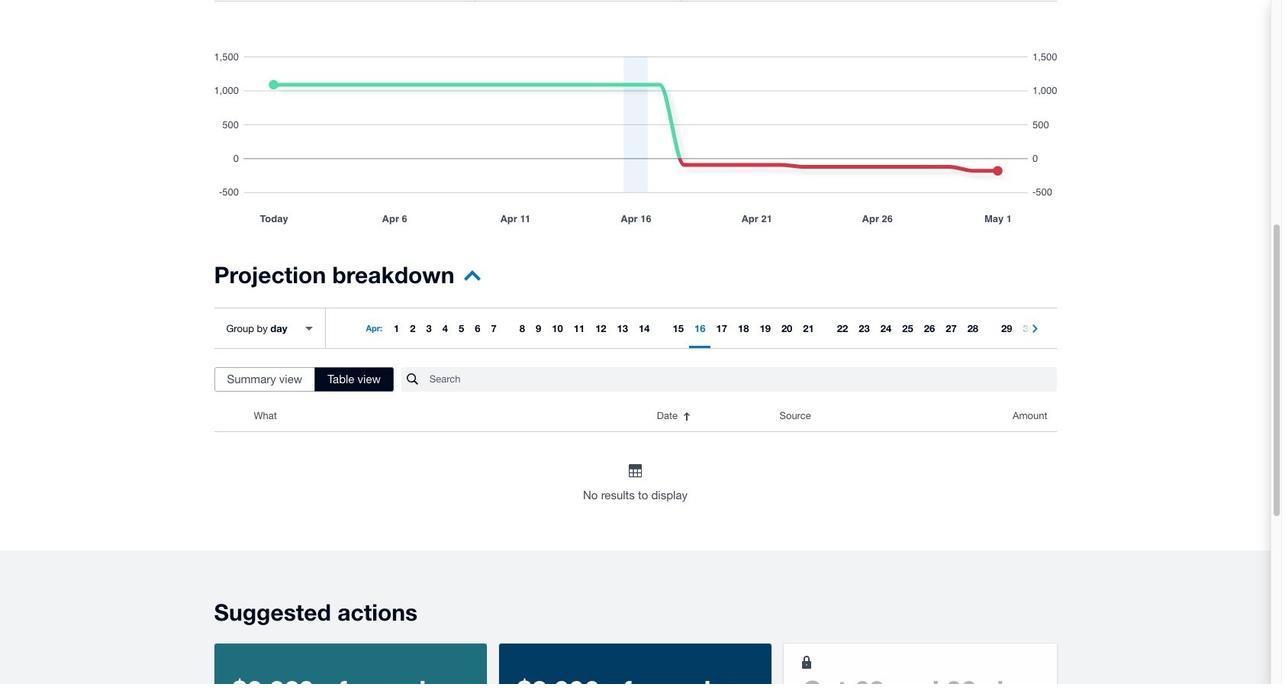 Task type: locate. For each thing, give the bounding box(es) containing it.
list of upcoming transactions within the selected timeframe element
[[214, 401, 1057, 505]]

option group
[[214, 367, 394, 392]]

scroll right image
[[1027, 308, 1045, 348]]



Task type: describe. For each thing, give the bounding box(es) containing it.
Search for a document search field
[[430, 366, 1057, 392]]



Task type: vqa. For each thing, say whether or not it's contained in the screenshot.
DRAG HANDLE icon
no



